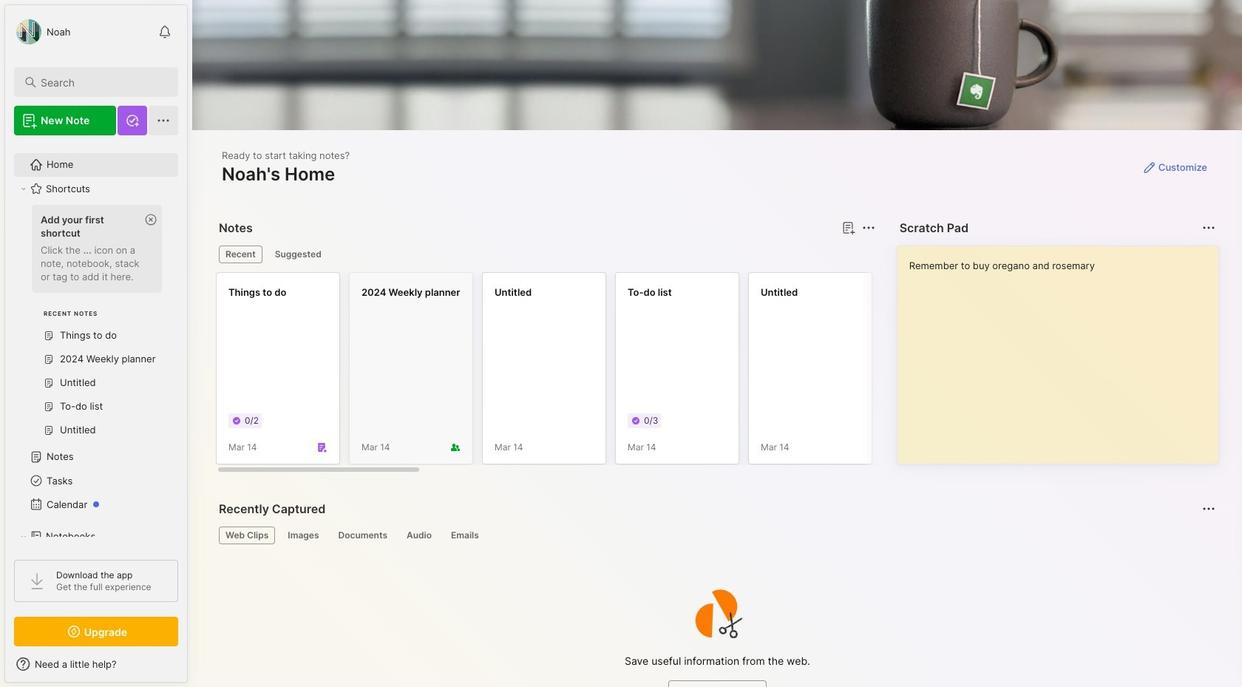 Task type: vqa. For each thing, say whether or not it's contained in the screenshot.
second 'TAB LIST' from the top
yes



Task type: describe. For each thing, give the bounding box(es) containing it.
2 tab list from the top
[[219, 527, 1214, 545]]

WHAT'S NEW field
[[5, 653, 187, 676]]

more actions image
[[860, 219, 878, 237]]

Account field
[[14, 17, 71, 47]]

2 more actions image from the top
[[1201, 500, 1219, 518]]

1 more actions image from the top
[[1201, 219, 1219, 237]]

none search field inside the main element
[[41, 73, 165, 91]]



Task type: locate. For each thing, give the bounding box(es) containing it.
0 vertical spatial tab list
[[219, 246, 874, 263]]

1 vertical spatial more actions image
[[1201, 500, 1219, 518]]

click to collapse image
[[187, 660, 198, 678]]

row group
[[216, 272, 1243, 474]]

More actions field
[[859, 218, 879, 238], [1199, 218, 1220, 238], [1199, 499, 1220, 519]]

main element
[[0, 0, 192, 687]]

more actions image
[[1201, 219, 1219, 237], [1201, 500, 1219, 518]]

expand notebooks image
[[19, 533, 28, 542]]

tree inside the main element
[[5, 144, 187, 676]]

Search text field
[[41, 75, 165, 90]]

None search field
[[41, 73, 165, 91]]

0 vertical spatial more actions image
[[1201, 219, 1219, 237]]

1 tab list from the top
[[219, 246, 874, 263]]

tree
[[5, 144, 187, 676]]

1 vertical spatial tab list
[[219, 527, 1214, 545]]

tab list
[[219, 246, 874, 263], [219, 527, 1214, 545]]

group
[[14, 201, 169, 451]]

group inside the main element
[[14, 201, 169, 451]]

tab
[[219, 246, 262, 263], [268, 246, 328, 263], [219, 527, 275, 545], [281, 527, 326, 545], [332, 527, 394, 545], [400, 527, 439, 545], [445, 527, 486, 545]]

Start writing… text field
[[910, 246, 1219, 452]]



